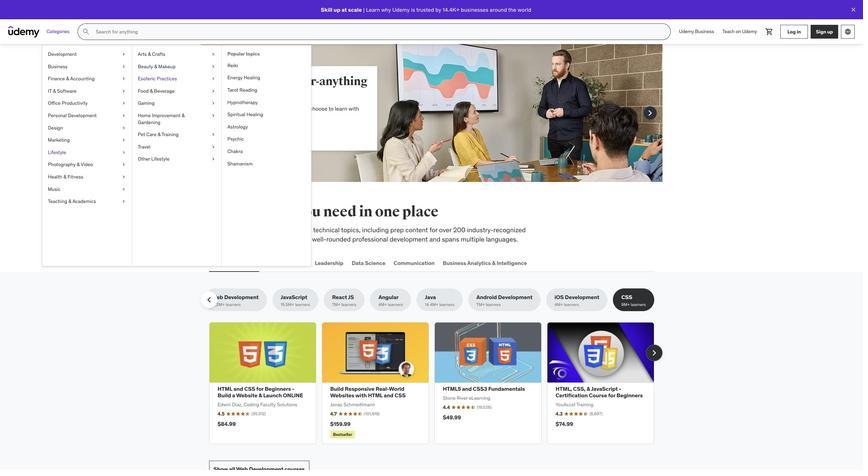 Task type: describe. For each thing, give the bounding box(es) containing it.
& inside html and css for beginners - build a website & launch online
[[259, 392, 262, 399]]

around
[[490, 6, 507, 13]]

xsmall image for gaming
[[211, 100, 216, 107]]

crafts
[[152, 51, 165, 57]]

reiki
[[228, 62, 238, 69]]

learners inside css 9m+ learners
[[631, 302, 646, 307]]

photography
[[48, 161, 76, 168]]

xsmall image for arts & crafts
[[211, 51, 216, 58]]

log in
[[788, 28, 801, 35]]

all the skills you need in one place
[[209, 203, 439, 221]]

css inside css 9m+ learners
[[622, 294, 633, 301]]

carousel element containing build ready-for-anything teams
[[201, 44, 663, 182]]

it for it & software
[[48, 88, 52, 94]]

0 vertical spatial next image
[[645, 108, 656, 119]]

design link
[[42, 122, 132, 134]]

build for websites
[[330, 385, 344, 392]]

home improvement & gardening
[[138, 112, 185, 125]]

analytics
[[467, 259, 491, 266]]

choose a language image
[[845, 28, 852, 35]]

home improvement & gardening link
[[132, 110, 222, 129]]

learners inside web development 12.2m+ learners
[[226, 302, 241, 307]]

xsmall image for finance & accounting
[[121, 76, 127, 82]]

design
[[48, 125, 63, 131]]

learners inside android development 7m+ learners
[[486, 302, 501, 307]]

it & software
[[48, 88, 77, 94]]

online
[[283, 392, 303, 399]]

html and css for beginners - build a website & launch online link
[[218, 385, 303, 399]]

& inside home improvement & gardening
[[182, 112, 185, 119]]

0 vertical spatial business
[[695, 28, 714, 35]]

development for android development 7m+ learners
[[498, 294, 533, 301]]

gaming
[[138, 100, 155, 106]]

why for teams
[[245, 105, 255, 112]]

choose
[[310, 105, 328, 112]]

arts & crafts link
[[132, 48, 222, 61]]

at
[[342, 6, 347, 13]]

development for personal development
[[68, 112, 97, 119]]

request a demo
[[238, 130, 279, 137]]

css,
[[573, 385, 586, 392]]

learn
[[335, 105, 347, 112]]

javascript 15.5m+ learners
[[281, 294, 310, 307]]

web for web development
[[210, 259, 222, 266]]

pet care & training
[[138, 131, 179, 138]]

healing for spiritual healing
[[247, 111, 263, 118]]

business for business analytics & intelligence
[[443, 259, 466, 266]]

personal
[[48, 112, 67, 119]]

previous image
[[208, 108, 219, 119]]

teach on udemy
[[723, 28, 757, 35]]

html, css, & javascript - certification course for beginners
[[556, 385, 643, 399]]

health & fitness link
[[42, 171, 132, 183]]

certifications
[[272, 259, 307, 266]]

xsmall image for personal development
[[121, 112, 127, 119]]

xsmall image for health & fitness
[[121, 174, 127, 180]]

esoteric practices element
[[222, 46, 311, 266]]

businesses
[[461, 6, 489, 13]]

finance
[[48, 76, 65, 82]]

reiki link
[[222, 60, 311, 72]]

& right beauty
[[154, 63, 157, 69]]

html5
[[443, 385, 461, 392]]

esoteric practices link
[[132, 73, 222, 85]]

development down categories dropdown button
[[48, 51, 77, 57]]

xsmall image for photography & video
[[121, 161, 127, 168]]

and inside html and css for beginners - build a website & launch online
[[234, 385, 243, 392]]

one
[[375, 203, 400, 221]]

4m+ inside angular 4m+ learners
[[379, 302, 387, 307]]

office
[[48, 100, 61, 106]]

udemy inside build ready-for-anything teams see why leading organizations choose to learn with udemy business.
[[234, 113, 251, 120]]

& inside html, css, & javascript - certification course for beginners
[[587, 385, 591, 392]]

for-
[[300, 74, 319, 89]]

topics,
[[341, 226, 361, 234]]

office productivity link
[[42, 97, 132, 110]]

& right the health
[[63, 174, 66, 180]]

lifestyle link
[[42, 146, 132, 159]]

food
[[138, 88, 149, 94]]

lifestyle inside "other lifestyle" link
[[151, 156, 170, 162]]

it certifications button
[[265, 255, 308, 271]]

development for web development 12.2m+ learners
[[224, 294, 259, 301]]

and inside covering critical workplace skills to technical topics, including prep content for over 200 industry-recognized certifications, our catalog supports well-rounded professional development and spans multiple languages.
[[430, 235, 441, 243]]

submit search image
[[82, 28, 90, 36]]

leadership button
[[314, 255, 345, 271]]

development for web development
[[223, 259, 258, 266]]

4m+ inside ios development 4m+ learners
[[555, 302, 563, 307]]

popular topics
[[228, 51, 260, 57]]

covering critical workplace skills to technical topics, including prep content for over 200 industry-recognized certifications, our catalog supports well-rounded professional development and spans multiple languages.
[[209, 226, 526, 243]]

to inside covering critical workplace skills to technical topics, including prep content for over 200 industry-recognized certifications, our catalog supports well-rounded professional development and spans multiple languages.
[[306, 226, 312, 234]]

teach on udemy link
[[719, 23, 762, 40]]

react
[[332, 294, 347, 301]]

is
[[411, 6, 415, 13]]

travel
[[138, 144, 150, 150]]

popular
[[228, 51, 245, 57]]

12.2m+
[[211, 302, 225, 307]]

development for ios development 4m+ learners
[[565, 294, 600, 301]]

software
[[57, 88, 77, 94]]

all
[[209, 203, 229, 221]]

teaching & academics link
[[42, 196, 132, 208]]

xsmall image for business
[[121, 63, 127, 70]]

for inside covering critical workplace skills to technical topics, including prep content for over 200 industry-recognized certifications, our catalog supports well-rounded professional development and spans multiple languages.
[[430, 226, 438, 234]]

healing for energy healing
[[244, 75, 260, 81]]

a inside html and css for beginners - build a website & launch online
[[232, 392, 235, 399]]

prep
[[391, 226, 404, 234]]

marketing
[[48, 137, 70, 143]]

xsmall image for design
[[121, 125, 127, 131]]

a inside request a demo link
[[261, 130, 264, 137]]

Search for anything text field
[[95, 26, 663, 38]]

learners inside ios development 4m+ learners
[[564, 302, 579, 307]]

science
[[365, 259, 386, 266]]

organizations
[[275, 105, 308, 112]]

multiple
[[461, 235, 485, 243]]

esoteric
[[138, 76, 156, 82]]

java 14.4m+ learners
[[425, 294, 455, 307]]

xsmall image for it & software
[[121, 88, 127, 95]]

ios
[[555, 294, 564, 301]]

up for skill
[[334, 6, 341, 13]]

1 vertical spatial in
[[359, 203, 373, 221]]

udemy image
[[8, 26, 40, 38]]

photography & video link
[[42, 159, 132, 171]]

makeup
[[158, 63, 176, 69]]

log
[[788, 28, 796, 35]]

beverage
[[154, 88, 175, 94]]

recognized
[[494, 226, 526, 234]]

udemy business link
[[675, 23, 719, 40]]

- inside html and css for beginners - build a website & launch online
[[292, 385, 294, 392]]

chakra link
[[222, 145, 311, 158]]

content
[[406, 226, 428, 234]]

html inside build responsive real-world websites with html and css
[[368, 392, 383, 399]]

css inside build responsive real-world websites with html and css
[[395, 392, 406, 399]]

xsmall image for travel
[[211, 144, 216, 150]]

by
[[436, 6, 441, 13]]

why for |
[[381, 6, 391, 13]]

build for teams
[[234, 74, 263, 89]]

astrology
[[228, 124, 248, 130]]

real-
[[376, 385, 389, 392]]

shopping cart with 0 items image
[[766, 28, 774, 36]]

7m+ for react js
[[332, 302, 341, 307]]

health & fitness
[[48, 174, 83, 180]]

energy
[[228, 75, 243, 81]]

& inside "button"
[[492, 259, 496, 266]]

1 horizontal spatial in
[[797, 28, 801, 35]]

well-
[[312, 235, 327, 243]]

web for web development 12.2m+ learners
[[211, 294, 223, 301]]

data science
[[352, 259, 386, 266]]



Task type: vqa. For each thing, say whether or not it's contained in the screenshot.
'BACKEND'
no



Task type: locate. For each thing, give the bounding box(es) containing it.
0 vertical spatial why
[[381, 6, 391, 13]]

1 horizontal spatial a
[[261, 130, 264, 137]]

& left launch
[[259, 392, 262, 399]]

learners inside javascript 15.5m+ learners
[[295, 302, 310, 307]]

development right android
[[498, 294, 533, 301]]

skills
[[256, 203, 294, 221], [290, 226, 304, 234]]

javascript inside javascript 15.5m+ learners
[[281, 294, 307, 301]]

for inside html, css, & javascript - certification course for beginners
[[609, 392, 616, 399]]

& right arts
[[148, 51, 151, 57]]

1 vertical spatial the
[[232, 203, 254, 221]]

beginners right "website"
[[265, 385, 291, 392]]

0 horizontal spatial build
[[218, 392, 231, 399]]

xsmall image inside health & fitness link
[[121, 174, 127, 180]]

xsmall image inside lifestyle link
[[121, 149, 127, 156]]

xsmall image for other lifestyle
[[211, 156, 216, 163]]

development down office productivity link
[[68, 112, 97, 119]]

languages.
[[486, 235, 518, 243]]

xsmall image inside beauty & makeup link
[[211, 63, 216, 70]]

our
[[250, 235, 260, 243]]

javascript right css,
[[591, 385, 618, 392]]

0 horizontal spatial html
[[218, 385, 232, 392]]

leadership
[[315, 259, 344, 266]]

4m+
[[379, 302, 387, 307], [555, 302, 563, 307]]

0 horizontal spatial up
[[334, 6, 341, 13]]

healing up reading
[[244, 75, 260, 81]]

& right css,
[[587, 385, 591, 392]]

& inside 'link'
[[66, 76, 69, 82]]

1 vertical spatial business
[[48, 63, 67, 69]]

development down certifications,
[[223, 259, 258, 266]]

categories
[[47, 28, 69, 35]]

0 vertical spatial in
[[797, 28, 801, 35]]

beginners inside html and css for beginners - build a website & launch online
[[265, 385, 291, 392]]

carousel element containing html and css for beginners - build a website & launch online
[[209, 322, 663, 444]]

7m+ inside android development 7m+ learners
[[477, 302, 485, 307]]

xsmall image inside music link
[[121, 186, 127, 193]]

why right learn
[[381, 6, 391, 13]]

health
[[48, 174, 62, 180]]

hypnotherapy
[[228, 99, 258, 105]]

0 vertical spatial it
[[48, 88, 52, 94]]

1 horizontal spatial why
[[381, 6, 391, 13]]

1 horizontal spatial html
[[368, 392, 383, 399]]

0 horizontal spatial for
[[257, 385, 264, 392]]

tarot reading link
[[222, 84, 311, 96]]

development
[[390, 235, 428, 243]]

1 horizontal spatial it
[[266, 259, 271, 266]]

html left world
[[368, 392, 383, 399]]

to inside build ready-for-anything teams see why leading organizations choose to learn with udemy business.
[[329, 105, 334, 112]]

xsmall image inside it & software link
[[121, 88, 127, 95]]

web inside web development "button"
[[210, 259, 222, 266]]

it for it certifications
[[266, 259, 271, 266]]

beginners right course
[[617, 392, 643, 399]]

video
[[81, 161, 93, 168]]

xsmall image inside travel link
[[211, 144, 216, 150]]

1 horizontal spatial 7m+
[[477, 302, 485, 307]]

business link
[[42, 61, 132, 73]]

xsmall image for development
[[121, 51, 127, 58]]

& right care
[[158, 131, 161, 138]]

why inside build ready-for-anything teams see why leading organizations choose to learn with udemy business.
[[245, 105, 255, 112]]

1 horizontal spatial to
[[329, 105, 334, 112]]

scale
[[348, 6, 362, 13]]

2 learners from the left
[[295, 302, 310, 307]]

0 horizontal spatial in
[[359, 203, 373, 221]]

1 horizontal spatial javascript
[[591, 385, 618, 392]]

web up 12.2m+
[[211, 294, 223, 301]]

up for sign
[[828, 28, 833, 35]]

chakra
[[228, 148, 243, 154]]

business left teach
[[695, 28, 714, 35]]

1 7m+ from the left
[[332, 302, 341, 307]]

1 vertical spatial healing
[[247, 111, 263, 118]]

categories button
[[42, 23, 74, 40]]

beauty & makeup link
[[132, 61, 222, 73]]

xsmall image inside gaming link
[[211, 100, 216, 107]]

1 vertical spatial it
[[266, 259, 271, 266]]

development inside "button"
[[223, 259, 258, 266]]

in right log
[[797, 28, 801, 35]]

0 horizontal spatial lifestyle
[[48, 149, 66, 155]]

xsmall image inside marketing link
[[121, 137, 127, 144]]

xsmall image for music
[[121, 186, 127, 193]]

0 vertical spatial a
[[261, 130, 264, 137]]

business for business
[[48, 63, 67, 69]]

7m+ inside react js 7m+ learners
[[332, 302, 341, 307]]

carousel element
[[201, 44, 663, 182], [209, 322, 663, 444]]

1 horizontal spatial up
[[828, 28, 833, 35]]

it certifications
[[266, 259, 307, 266]]

1 vertical spatial a
[[232, 392, 235, 399]]

marketing link
[[42, 134, 132, 146]]

& down gaming link
[[182, 112, 185, 119]]

development inside android development 7m+ learners
[[498, 294, 533, 301]]

learners inside react js 7m+ learners
[[342, 302, 357, 307]]

1 vertical spatial up
[[828, 28, 833, 35]]

xsmall image inside development link
[[121, 51, 127, 58]]

& up "office"
[[53, 88, 56, 94]]

udemy business
[[679, 28, 714, 35]]

fundamentals
[[489, 385, 525, 392]]

to left learn
[[329, 105, 334, 112]]

web down certifications,
[[210, 259, 222, 266]]

css3
[[473, 385, 487, 392]]

need
[[324, 203, 357, 221]]

xsmall image for marketing
[[121, 137, 127, 144]]

0 horizontal spatial business
[[48, 63, 67, 69]]

html,
[[556, 385, 572, 392]]

build inside html and css for beginners - build a website & launch online
[[218, 392, 231, 399]]

& left video
[[77, 161, 80, 168]]

web development
[[210, 259, 258, 266]]

1 horizontal spatial build
[[234, 74, 263, 89]]

spans
[[442, 235, 460, 243]]

1 vertical spatial javascript
[[591, 385, 618, 392]]

1 vertical spatial to
[[306, 226, 312, 234]]

shamanism
[[228, 160, 253, 167]]

skills inside covering critical workplace skills to technical topics, including prep content for over 200 industry-recognized certifications, our catalog supports well-rounded professional development and spans multiple languages.
[[290, 226, 304, 234]]

xsmall image inside arts & crafts link
[[211, 51, 216, 58]]

web development button
[[209, 255, 259, 271]]

sign up link
[[811, 25, 839, 39]]

lifestyle down marketing at the left of page
[[48, 149, 66, 155]]

websites
[[330, 392, 354, 399]]

8 learners from the left
[[631, 302, 646, 307]]

& right finance
[[66, 76, 69, 82]]

1 - from the left
[[292, 385, 294, 392]]

angular 4m+ learners
[[379, 294, 403, 307]]

with
[[349, 105, 359, 112], [356, 392, 367, 399]]

development up 12.2m+
[[224, 294, 259, 301]]

0 vertical spatial lifestyle
[[48, 149, 66, 155]]

xsmall image inside home improvement & gardening link
[[211, 112, 216, 119]]

it inside button
[[266, 259, 271, 266]]

ready-
[[266, 74, 300, 89]]

xsmall image inside the pet care & training link
[[211, 131, 216, 138]]

css left launch
[[244, 385, 255, 392]]

technical
[[313, 226, 340, 234]]

business down spans at the right of the page
[[443, 259, 466, 266]]

1 vertical spatial web
[[211, 294, 223, 301]]

1 vertical spatial next image
[[649, 347, 660, 358]]

supports
[[285, 235, 311, 243]]

gardening
[[138, 119, 160, 125]]

food & beverage link
[[132, 85, 222, 97]]

with right websites
[[356, 392, 367, 399]]

with right learn
[[349, 105, 359, 112]]

development inside ios development 4m+ learners
[[565, 294, 600, 301]]

4m+ down angular on the left of page
[[379, 302, 387, 307]]

beginners inside html, css, & javascript - certification course for beginners
[[617, 392, 643, 399]]

xsmall image for food & beverage
[[211, 88, 216, 95]]

xsmall image inside finance & accounting 'link'
[[121, 76, 127, 82]]

1 vertical spatial why
[[245, 105, 255, 112]]

xsmall image
[[121, 51, 127, 58], [211, 51, 216, 58], [121, 63, 127, 70], [211, 76, 216, 82], [211, 88, 216, 95], [121, 100, 127, 107], [211, 100, 216, 107], [121, 112, 127, 119], [121, 137, 127, 144], [121, 161, 127, 168], [121, 186, 127, 193]]

to up supports
[[306, 226, 312, 234]]

reading
[[240, 87, 257, 93]]

other
[[138, 156, 150, 162]]

xsmall image for esoteric practices
[[211, 76, 216, 82]]

7m+
[[332, 302, 341, 307], [477, 302, 485, 307]]

learners inside angular 4m+ learners
[[388, 302, 403, 307]]

1 4m+ from the left
[[379, 302, 387, 307]]

build responsive real-world websites with html and css
[[330, 385, 406, 399]]

0 horizontal spatial to
[[306, 226, 312, 234]]

html inside html and css for beginners - build a website & launch online
[[218, 385, 232, 392]]

workplace
[[258, 226, 288, 234]]

0 vertical spatial the
[[509, 6, 517, 13]]

1 horizontal spatial business
[[443, 259, 466, 266]]

with inside build ready-for-anything teams see why leading organizations choose to learn with udemy business.
[[349, 105, 359, 112]]

close image
[[850, 6, 857, 13]]

1 vertical spatial lifestyle
[[151, 156, 170, 162]]

lifestyle
[[48, 149, 66, 155], [151, 156, 170, 162]]

javascript inside html, css, & javascript - certification course for beginners
[[591, 385, 618, 392]]

topic filters element
[[201, 289, 655, 311]]

tarot reading
[[228, 87, 257, 93]]

0 horizontal spatial 4m+
[[379, 302, 387, 307]]

skills up workplace
[[256, 203, 294, 221]]

next image
[[645, 108, 656, 119], [649, 347, 660, 358]]

2 horizontal spatial css
[[622, 294, 633, 301]]

world
[[389, 385, 405, 392]]

- inside html, css, & javascript - certification course for beginners
[[619, 385, 622, 392]]

you
[[296, 203, 321, 221]]

xsmall image inside 'teaching & academics' link
[[121, 198, 127, 205]]

up left at at top left
[[334, 6, 341, 13]]

course
[[589, 392, 607, 399]]

and inside build responsive real-world websites with html and css
[[384, 392, 394, 399]]

why right see
[[245, 105, 255, 112]]

fitness
[[68, 174, 83, 180]]

& right analytics on the bottom right
[[492, 259, 496, 266]]

1 vertical spatial with
[[356, 392, 367, 399]]

business
[[695, 28, 714, 35], [48, 63, 67, 69], [443, 259, 466, 266]]

previous image
[[204, 294, 215, 305]]

build responsive real-world websites with html and css link
[[330, 385, 406, 399]]

place
[[403, 203, 439, 221]]

xsmall image for beauty & makeup
[[211, 63, 216, 70]]

the up the critical
[[232, 203, 254, 221]]

beauty & makeup
[[138, 63, 176, 69]]

lifestyle inside lifestyle link
[[48, 149, 66, 155]]

2 - from the left
[[619, 385, 622, 392]]

teaching
[[48, 198, 67, 204]]

shamanism link
[[222, 158, 311, 170]]

development right ios
[[565, 294, 600, 301]]

1 horizontal spatial lifestyle
[[151, 156, 170, 162]]

4m+ down ios
[[555, 302, 563, 307]]

& right teaching
[[68, 198, 71, 204]]

java
[[425, 294, 436, 301]]

business inside "button"
[[443, 259, 466, 266]]

rounded
[[327, 235, 351, 243]]

1 horizontal spatial the
[[509, 6, 517, 13]]

build inside build responsive real-world websites with html and css
[[330, 385, 344, 392]]

healing down the hypnotherapy link
[[247, 111, 263, 118]]

responsive
[[345, 385, 375, 392]]

200
[[453, 226, 466, 234]]

energy healing
[[228, 75, 260, 81]]

a left "website"
[[232, 392, 235, 399]]

business up finance
[[48, 63, 67, 69]]

html left "website"
[[218, 385, 232, 392]]

xsmall image for office productivity
[[121, 100, 127, 107]]

web inside web development 12.2m+ learners
[[211, 294, 223, 301]]

14.4k+
[[443, 6, 460, 13]]

a left the demo
[[261, 130, 264, 137]]

0 vertical spatial healing
[[244, 75, 260, 81]]

xsmall image inside office productivity link
[[121, 100, 127, 107]]

2 horizontal spatial build
[[330, 385, 344, 392]]

0 horizontal spatial -
[[292, 385, 294, 392]]

0 vertical spatial skills
[[256, 203, 294, 221]]

2 vertical spatial business
[[443, 259, 466, 266]]

finance & accounting link
[[42, 73, 132, 85]]

xsmall image inside 'design' link
[[121, 125, 127, 131]]

5 learners from the left
[[440, 302, 455, 307]]

in
[[797, 28, 801, 35], [359, 203, 373, 221]]

- right launch
[[292, 385, 294, 392]]

build inside build ready-for-anything teams see why leading organizations choose to learn with udemy business.
[[234, 74, 263, 89]]

html and css for beginners - build a website & launch online
[[218, 385, 303, 399]]

7 learners from the left
[[564, 302, 579, 307]]

1 horizontal spatial for
[[430, 226, 438, 234]]

it up "office"
[[48, 88, 52, 94]]

xsmall image inside esoteric practices link
[[211, 76, 216, 82]]

css inside html and css for beginners - build a website & launch online
[[244, 385, 255, 392]]

xsmall image for lifestyle
[[121, 149, 127, 156]]

skill up at scale | learn why udemy is trusted by 14.4k+ businesses around the world
[[321, 6, 532, 13]]

in up including
[[359, 203, 373, 221]]

0 vertical spatial with
[[349, 105, 359, 112]]

xsmall image
[[211, 63, 216, 70], [121, 76, 127, 82], [121, 88, 127, 95], [211, 112, 216, 119], [121, 125, 127, 131], [211, 131, 216, 138], [211, 144, 216, 150], [121, 149, 127, 156], [211, 156, 216, 163], [121, 174, 127, 180], [121, 198, 127, 205]]

the
[[509, 6, 517, 13], [232, 203, 254, 221]]

2 4m+ from the left
[[555, 302, 563, 307]]

1 learners from the left
[[226, 302, 241, 307]]

0 horizontal spatial javascript
[[281, 294, 307, 301]]

music link
[[42, 183, 132, 196]]

xsmall image inside food & beverage link
[[211, 88, 216, 95]]

travel link
[[132, 141, 222, 153]]

for inside html and css for beginners - build a website & launch online
[[257, 385, 264, 392]]

0 horizontal spatial 7m+
[[332, 302, 341, 307]]

1 horizontal spatial -
[[619, 385, 622, 392]]

0 vertical spatial up
[[334, 6, 341, 13]]

critical
[[237, 226, 256, 234]]

0 horizontal spatial why
[[245, 105, 255, 112]]

other lifestyle
[[138, 156, 170, 162]]

it left certifications
[[266, 259, 271, 266]]

xsmall image inside "other lifestyle" link
[[211, 156, 216, 163]]

7m+ down android
[[477, 302, 485, 307]]

xsmall image for teaching & academics
[[121, 198, 127, 205]]

for left online
[[257, 385, 264, 392]]

0 vertical spatial javascript
[[281, 294, 307, 301]]

7m+ for android development
[[477, 302, 485, 307]]

for
[[430, 226, 438, 234], [257, 385, 264, 392], [609, 392, 616, 399]]

0 horizontal spatial beginners
[[265, 385, 291, 392]]

1 vertical spatial carousel element
[[209, 322, 663, 444]]

for left the "over"
[[430, 226, 438, 234]]

office productivity
[[48, 100, 88, 106]]

including
[[362, 226, 389, 234]]

7m+ down react
[[332, 302, 341, 307]]

6 learners from the left
[[486, 302, 501, 307]]

tarot
[[228, 87, 238, 93]]

up
[[334, 6, 341, 13], [828, 28, 833, 35]]

1 horizontal spatial css
[[395, 392, 406, 399]]

0 horizontal spatial the
[[232, 203, 254, 221]]

0 vertical spatial to
[[329, 105, 334, 112]]

css up the 9m+
[[622, 294, 633, 301]]

energy healing link
[[222, 72, 311, 84]]

html5 and css3 fundamentals link
[[443, 385, 525, 392]]

for right course
[[609, 392, 616, 399]]

teaching & academics
[[48, 198, 96, 204]]

xsmall image inside personal development link
[[121, 112, 127, 119]]

3 learners from the left
[[342, 302, 357, 307]]

up right sign
[[828, 28, 833, 35]]

javascript up 15.5m+
[[281, 294, 307, 301]]

2 horizontal spatial business
[[695, 28, 714, 35]]

beginners
[[265, 385, 291, 392], [617, 392, 643, 399]]

xsmall image inside business link
[[121, 63, 127, 70]]

xsmall image inside photography & video link
[[121, 161, 127, 168]]

spiritual healing link
[[222, 109, 311, 121]]

0 vertical spatial web
[[210, 259, 222, 266]]

lifestyle right other
[[151, 156, 170, 162]]

1 horizontal spatial 4m+
[[555, 302, 563, 307]]

1 vertical spatial skills
[[290, 226, 304, 234]]

4 learners from the left
[[388, 302, 403, 307]]

0 horizontal spatial a
[[232, 392, 235, 399]]

leading
[[256, 105, 274, 112]]

& right the food
[[150, 88, 153, 94]]

0 horizontal spatial it
[[48, 88, 52, 94]]

angular
[[379, 294, 399, 301]]

on
[[736, 28, 741, 35]]

0 horizontal spatial css
[[244, 385, 255, 392]]

css right 'real-'
[[395, 392, 406, 399]]

0 vertical spatial carousel element
[[201, 44, 663, 182]]

with inside build responsive real-world websites with html and css
[[356, 392, 367, 399]]

photography & video
[[48, 161, 93, 168]]

development inside web development 12.2m+ learners
[[224, 294, 259, 301]]

xsmall image for pet care & training
[[211, 131, 216, 138]]

- right course
[[619, 385, 622, 392]]

catalog
[[261, 235, 283, 243]]

2 horizontal spatial for
[[609, 392, 616, 399]]

skills up supports
[[290, 226, 304, 234]]

2 7m+ from the left
[[477, 302, 485, 307]]

the left world
[[509, 6, 517, 13]]

xsmall image for home improvement & gardening
[[211, 112, 216, 119]]

learners inside java 14.4m+ learners
[[440, 302, 455, 307]]

1 horizontal spatial beginners
[[617, 392, 643, 399]]



